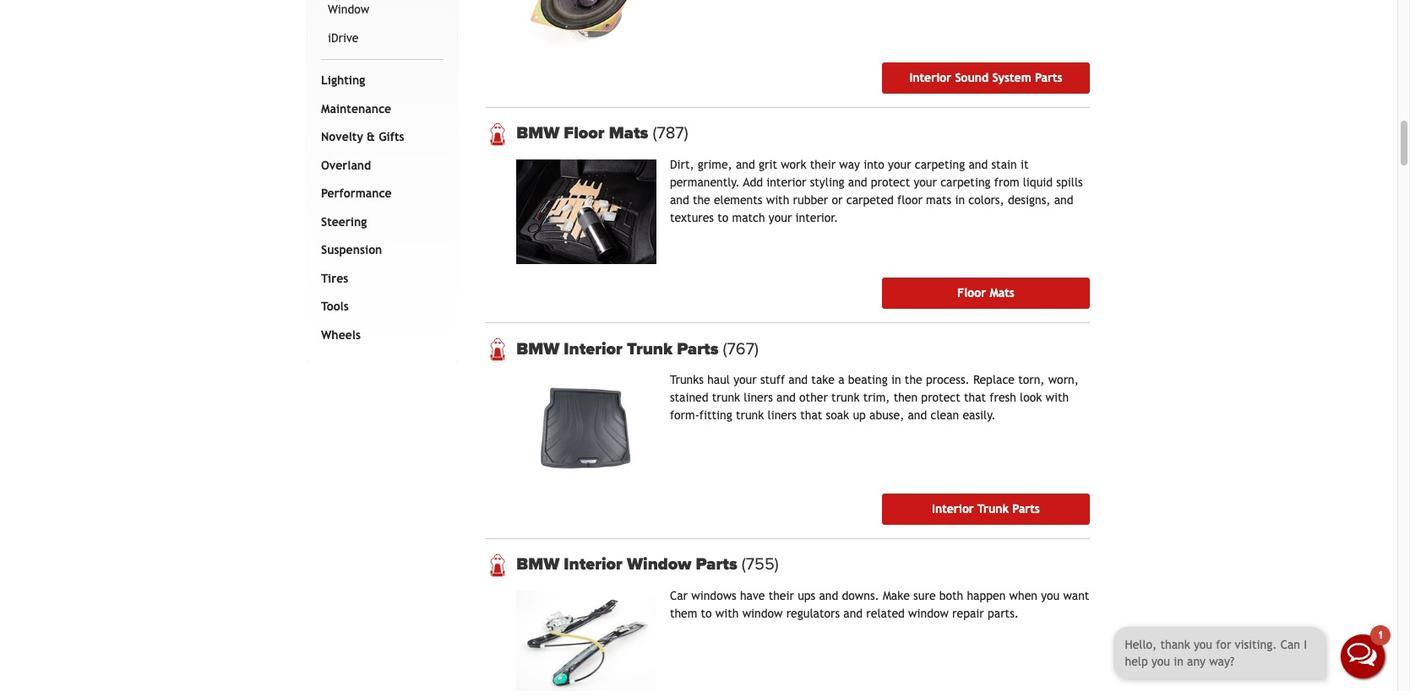Task type: vqa. For each thing, say whether or not it's contained in the screenshot.
the bottommost to
yes



Task type: locate. For each thing, give the bounding box(es) containing it.
up
[[853, 409, 866, 423]]

styling
[[810, 176, 845, 189]]

stuff
[[760, 374, 785, 387]]

0 vertical spatial that
[[964, 391, 986, 405]]

1 vertical spatial bmw
[[516, 340, 559, 360]]

rubber
[[793, 193, 828, 207]]

tires link
[[318, 265, 440, 293]]

textures
[[670, 211, 714, 225]]

window
[[742, 607, 783, 621], [908, 607, 949, 621]]

with down worn,
[[1046, 391, 1069, 405]]

protect down into
[[871, 176, 910, 189]]

2 vertical spatial bmw
[[516, 555, 559, 576]]

1 vertical spatial liners
[[768, 409, 797, 423]]

torn,
[[1018, 374, 1045, 387]]

the
[[693, 193, 710, 207], [905, 374, 922, 387]]

0 vertical spatial trunk
[[627, 340, 673, 360]]

bmw                                                                                    interior trunk parts link
[[516, 340, 1090, 360]]

take
[[811, 374, 835, 387]]

trunk right fitting
[[736, 409, 764, 423]]

1 horizontal spatial their
[[810, 158, 836, 171]]

0 horizontal spatial that
[[800, 409, 822, 423]]

happen
[[967, 590, 1006, 603]]

1 horizontal spatial with
[[766, 193, 789, 207]]

elements
[[714, 193, 763, 207]]

when
[[1009, 590, 1037, 603]]

replace
[[973, 374, 1015, 387]]

with down windows on the bottom of page
[[715, 607, 739, 621]]

windows
[[691, 590, 737, 603]]

protect inside trunks haul your stuff and take a beating in the process. replace torn, worn, stained trunk liners and other trunk trim, then protect that fresh look with form-fitting trunk liners that soak up abuse, and clean easily.
[[921, 391, 960, 405]]

parts.
[[988, 607, 1019, 621]]

0 horizontal spatial with
[[715, 607, 739, 621]]

0 horizontal spatial to
[[701, 607, 712, 621]]

the down permanently.
[[693, 193, 710, 207]]

1 vertical spatial the
[[905, 374, 922, 387]]

parts
[[1035, 71, 1062, 84], [677, 340, 719, 360], [1012, 503, 1040, 516], [696, 555, 737, 576]]

0 vertical spatial in
[[955, 193, 965, 207]]

to down windows on the bottom of page
[[701, 607, 712, 621]]

interior subcategories element
[[321, 0, 444, 60]]

1 vertical spatial their
[[769, 590, 794, 603]]

1 horizontal spatial window
[[627, 555, 691, 576]]

protect inside 'dirt, grime, and grit work their way into your carpeting and stain it permanently. add interior styling and protect your carpeting from liquid spills and the elements with rubber or carpeted floor mats in colors, designs, and textures to match your interior.'
[[871, 176, 910, 189]]

to
[[718, 211, 729, 225], [701, 607, 712, 621]]

0 horizontal spatial window
[[742, 607, 783, 621]]

0 vertical spatial bmw
[[516, 124, 559, 144]]

1 vertical spatial that
[[800, 409, 822, 423]]

to inside 'dirt, grime, and grit work their way into your carpeting and stain it permanently. add interior styling and protect your carpeting from liquid spills and the elements with rubber or carpeted floor mats in colors, designs, and textures to match your interior.'
[[718, 211, 729, 225]]

window down sure
[[908, 607, 949, 621]]

carpeting up mats
[[915, 158, 965, 171]]

1 horizontal spatial that
[[964, 391, 986, 405]]

add
[[743, 176, 763, 189]]

carpeting up colors,
[[941, 176, 991, 189]]

the up then
[[905, 374, 922, 387]]

to inside car windows have their ups and downs. make sure both happen when you want them to with window regulators and related window repair parts.
[[701, 607, 712, 621]]

1 vertical spatial mats
[[990, 287, 1015, 300]]

bmw for bmw                                                                                    floor mats
[[516, 124, 559, 144]]

trunk
[[627, 340, 673, 360], [977, 503, 1009, 516]]

maintenance link
[[318, 95, 440, 124]]

1 vertical spatial carpeting
[[941, 176, 991, 189]]

in up then
[[891, 374, 901, 387]]

1 vertical spatial in
[[891, 374, 901, 387]]

that up easily.
[[964, 391, 986, 405]]

designs,
[[1008, 193, 1051, 207]]

the inside trunks haul your stuff and take a beating in the process. replace torn, worn, stained trunk liners and other trunk trim, then protect that fresh look with form-fitting trunk liners that soak up abuse, and clean easily.
[[905, 374, 922, 387]]

0 vertical spatial window
[[328, 3, 369, 16]]

0 vertical spatial the
[[693, 193, 710, 207]]

0 vertical spatial their
[[810, 158, 836, 171]]

system
[[992, 71, 1031, 84]]

1 horizontal spatial window
[[908, 607, 949, 621]]

protect up clean
[[921, 391, 960, 405]]

floor mats link
[[882, 278, 1090, 310]]

0 horizontal spatial floor
[[564, 124, 605, 144]]

2 vertical spatial with
[[715, 607, 739, 621]]

1 window from the left
[[742, 607, 783, 621]]

bmw                                                                                    interior trunk parts
[[516, 340, 723, 360]]

window down have
[[742, 607, 783, 621]]

0 horizontal spatial their
[[769, 590, 794, 603]]

tools link
[[318, 293, 440, 322]]

downs.
[[842, 590, 879, 603]]

trunk
[[712, 391, 740, 405], [831, 391, 860, 405], [736, 409, 764, 423]]

your right haul
[[733, 374, 757, 387]]

1 vertical spatial protect
[[921, 391, 960, 405]]

with down interior
[[766, 193, 789, 207]]

lighting
[[321, 74, 365, 87]]

0 vertical spatial floor
[[564, 124, 605, 144]]

2 bmw from the top
[[516, 340, 559, 360]]

that
[[964, 391, 986, 405], [800, 409, 822, 423]]

floor mats thumbnail image image
[[516, 160, 656, 265]]

and
[[736, 158, 755, 171], [969, 158, 988, 171], [848, 176, 867, 189], [670, 193, 689, 207], [1054, 193, 1073, 207], [789, 374, 808, 387], [776, 391, 796, 405], [908, 409, 927, 423], [819, 590, 838, 603], [843, 607, 863, 621]]

worn,
[[1048, 374, 1079, 387]]

0 horizontal spatial in
[[891, 374, 901, 387]]

1 horizontal spatial protect
[[921, 391, 960, 405]]

1 horizontal spatial to
[[718, 211, 729, 225]]

and right ups
[[819, 590, 838, 603]]

their up 'styling' in the right of the page
[[810, 158, 836, 171]]

and down spills in the top right of the page
[[1054, 193, 1073, 207]]

that down 'other'
[[800, 409, 822, 423]]

soak
[[826, 409, 849, 423]]

1 horizontal spatial floor
[[957, 287, 986, 300]]

the inside 'dirt, grime, and grit work their way into your carpeting and stain it permanently. add interior styling and protect your carpeting from liquid spills and the elements with rubber or carpeted floor mats in colors, designs, and textures to match your interior.'
[[693, 193, 710, 207]]

floor
[[897, 193, 922, 207]]

bmw                                                                                    interior window parts link
[[516, 555, 1090, 576]]

their left ups
[[769, 590, 794, 603]]

beating
[[848, 374, 888, 387]]

0 vertical spatial with
[[766, 193, 789, 207]]

carpeted
[[846, 193, 894, 207]]

interior trunk parts link
[[882, 494, 1090, 525]]

1 vertical spatial with
[[1046, 391, 1069, 405]]

floor
[[564, 124, 605, 144], [957, 287, 986, 300]]

overland
[[321, 159, 371, 172]]

window up idrive
[[328, 3, 369, 16]]

mats
[[609, 124, 648, 144], [990, 287, 1015, 300]]

stained
[[670, 391, 708, 405]]

with inside car windows have their ups and downs. make sure both happen when you want them to with window regulators and related window repair parts.
[[715, 607, 739, 621]]

their inside car windows have their ups and downs. make sure both happen when you want them to with window regulators and related window repair parts.
[[769, 590, 794, 603]]

sure
[[913, 590, 936, 603]]

and down the downs.
[[843, 607, 863, 621]]

0 horizontal spatial window
[[328, 3, 369, 16]]

0 vertical spatial protect
[[871, 176, 910, 189]]

0 vertical spatial to
[[718, 211, 729, 225]]

idrive link
[[324, 24, 440, 53]]

1 vertical spatial floor
[[957, 287, 986, 300]]

your
[[888, 158, 911, 171], [914, 176, 937, 189], [769, 211, 792, 225], [733, 374, 757, 387]]

2 horizontal spatial with
[[1046, 391, 1069, 405]]

you
[[1041, 590, 1060, 603]]

2 window from the left
[[908, 607, 949, 621]]

window up the car
[[627, 555, 691, 576]]

your inside trunks haul your stuff and take a beating in the process. replace torn, worn, stained trunk liners and other trunk trim, then protect that fresh look with form-fitting trunk liners that soak up abuse, and clean easily.
[[733, 374, 757, 387]]

sound
[[955, 71, 989, 84]]

bmw
[[516, 124, 559, 144], [516, 340, 559, 360], [516, 555, 559, 576]]

into
[[864, 158, 885, 171]]

window inside the 'interior subcategories' element
[[328, 3, 369, 16]]

grime,
[[698, 158, 732, 171]]

to down 'elements'
[[718, 211, 729, 225]]

ups
[[798, 590, 816, 603]]

1 horizontal spatial the
[[905, 374, 922, 387]]

their
[[810, 158, 836, 171], [769, 590, 794, 603]]

protect
[[871, 176, 910, 189], [921, 391, 960, 405]]

novelty
[[321, 130, 363, 144]]

bmw for bmw                                                                                    interior window parts
[[516, 555, 559, 576]]

steering link
[[318, 209, 440, 237]]

0 horizontal spatial mats
[[609, 124, 648, 144]]

in
[[955, 193, 965, 207], [891, 374, 901, 387]]

1 vertical spatial trunk
[[977, 503, 1009, 516]]

in right mats
[[955, 193, 965, 207]]

1 vertical spatial to
[[701, 607, 712, 621]]

your right into
[[888, 158, 911, 171]]

want
[[1063, 590, 1089, 603]]

abuse,
[[869, 409, 904, 423]]

0 horizontal spatial the
[[693, 193, 710, 207]]

interior
[[909, 71, 952, 84], [564, 340, 623, 360], [932, 503, 974, 516], [564, 555, 623, 576]]

and down way
[[848, 176, 867, 189]]

with
[[766, 193, 789, 207], [1046, 391, 1069, 405], [715, 607, 739, 621]]

1 bmw from the top
[[516, 124, 559, 144]]

0 horizontal spatial protect
[[871, 176, 910, 189]]

1 horizontal spatial in
[[955, 193, 965, 207]]

3 bmw from the top
[[516, 555, 559, 576]]



Task type: describe. For each thing, give the bounding box(es) containing it.
other
[[799, 391, 828, 405]]

gifts
[[379, 130, 404, 144]]

and up add
[[736, 158, 755, 171]]

interior sound system parts
[[909, 71, 1062, 84]]

trunks
[[670, 374, 704, 387]]

way
[[839, 158, 860, 171]]

grit
[[759, 158, 777, 171]]

interior trunk parts
[[932, 503, 1040, 516]]

look
[[1020, 391, 1042, 405]]

both
[[939, 590, 963, 603]]

bmw                                                                                    interior window parts
[[516, 555, 742, 576]]

0 vertical spatial liners
[[744, 391, 773, 405]]

easily.
[[963, 409, 996, 423]]

spills
[[1056, 176, 1083, 189]]

interior sound system parts thumbnail image image
[[516, 0, 656, 49]]

trunk down a
[[831, 391, 860, 405]]

your right match
[[769, 211, 792, 225]]

overland link
[[318, 152, 440, 180]]

repair
[[952, 607, 984, 621]]

lighting link
[[318, 67, 440, 95]]

and down then
[[908, 409, 927, 423]]

or
[[832, 193, 843, 207]]

1 vertical spatial window
[[627, 555, 691, 576]]

maintenance
[[321, 102, 391, 116]]

bmw                                                                                    floor mats link
[[516, 124, 1090, 144]]

then
[[894, 391, 918, 405]]

interior sound system parts link
[[882, 62, 1090, 94]]

and up 'other'
[[789, 374, 808, 387]]

colors,
[[969, 193, 1004, 207]]

permanently.
[[670, 176, 740, 189]]

related
[[866, 607, 905, 621]]

your up mats
[[914, 176, 937, 189]]

interior inside interior sound system parts link
[[909, 71, 952, 84]]

0 vertical spatial carpeting
[[915, 158, 965, 171]]

fitting
[[699, 409, 732, 423]]

and down stuff
[[776, 391, 796, 405]]

novelty & gifts
[[321, 130, 404, 144]]

match
[[732, 211, 765, 225]]

wheels
[[321, 328, 361, 342]]

parts for bmw                                                                                    interior trunk parts
[[677, 340, 719, 360]]

have
[[740, 590, 765, 603]]

trunks haul your stuff and take a beating in the process. replace torn, worn, stained trunk liners and other trunk trim, then protect that fresh look with form-fitting trunk liners that soak up abuse, and clean easily.
[[670, 374, 1079, 423]]

performance
[[321, 187, 392, 200]]

interior trunk parts thumbnail image image
[[516, 375, 656, 481]]

it
[[1021, 158, 1029, 171]]

steering
[[321, 215, 367, 229]]

idrive
[[328, 31, 359, 45]]

1 horizontal spatial mats
[[990, 287, 1015, 300]]

&
[[367, 130, 375, 144]]

performance link
[[318, 180, 440, 209]]

interior
[[766, 176, 806, 189]]

liquid
[[1023, 176, 1053, 189]]

with inside 'dirt, grime, and grit work their way into your carpeting and stain it permanently. add interior styling and protect your carpeting from liquid spills and the elements with rubber or carpeted floor mats in colors, designs, and textures to match your interior.'
[[766, 193, 789, 207]]

tires
[[321, 272, 348, 285]]

and left stain
[[969, 158, 988, 171]]

0 vertical spatial mats
[[609, 124, 648, 144]]

suspension
[[321, 244, 382, 257]]

suspension link
[[318, 237, 440, 265]]

haul
[[707, 374, 730, 387]]

regulators
[[786, 607, 840, 621]]

trim,
[[863, 391, 890, 405]]

interior inside interior trunk parts link
[[932, 503, 974, 516]]

wheels link
[[318, 322, 440, 350]]

interior.
[[796, 211, 838, 225]]

dirt,
[[670, 158, 694, 171]]

1 horizontal spatial trunk
[[977, 503, 1009, 516]]

dirt, grime, and grit work their way into your carpeting and stain it permanently. add interior styling and protect your carpeting from liquid spills and the elements with rubber or carpeted floor mats in colors, designs, and textures to match your interior.
[[670, 158, 1083, 225]]

car
[[670, 590, 688, 603]]

with inside trunks haul your stuff and take a beating in the process. replace torn, worn, stained trunk liners and other trunk trim, then protect that fresh look with form-fitting trunk liners that soak up abuse, and clean easily.
[[1046, 391, 1069, 405]]

interior window parts thumbnail image image
[[516, 591, 656, 692]]

trunk down haul
[[712, 391, 740, 405]]

them
[[670, 607, 697, 621]]

their inside 'dirt, grime, and grit work their way into your carpeting and stain it permanently. add interior styling and protect your carpeting from liquid spills and the elements with rubber or carpeted floor mats in colors, designs, and textures to match your interior.'
[[810, 158, 836, 171]]

floor mats
[[957, 287, 1015, 300]]

and up textures
[[670, 193, 689, 207]]

make
[[883, 590, 910, 603]]

parts for interior sound system parts
[[1035, 71, 1062, 84]]

parts for bmw                                                                                    interior window parts
[[696, 555, 737, 576]]

form-
[[670, 409, 699, 423]]

car windows have their ups and downs. make sure both happen when you want them to with window regulators and related window repair parts.
[[670, 590, 1089, 621]]

bmw for bmw                                                                                    interior trunk parts
[[516, 340, 559, 360]]

in inside trunks haul your stuff and take a beating in the process. replace torn, worn, stained trunk liners and other trunk trim, then protect that fresh look with form-fitting trunk liners that soak up abuse, and clean easily.
[[891, 374, 901, 387]]

process.
[[926, 374, 970, 387]]

0 horizontal spatial trunk
[[627, 340, 673, 360]]

bmw                                                                                    floor mats
[[516, 124, 653, 144]]

work
[[781, 158, 807, 171]]

in inside 'dirt, grime, and grit work their way into your carpeting and stain it permanently. add interior styling and protect your carpeting from liquid spills and the elements with rubber or carpeted floor mats in colors, designs, and textures to match your interior.'
[[955, 193, 965, 207]]

tools
[[321, 300, 349, 314]]

a
[[838, 374, 844, 387]]

from
[[994, 176, 1019, 189]]

floor inside floor mats link
[[957, 287, 986, 300]]

novelty & gifts link
[[318, 124, 440, 152]]

window link
[[324, 0, 440, 24]]

fresh
[[990, 391, 1016, 405]]

mats
[[926, 193, 952, 207]]



